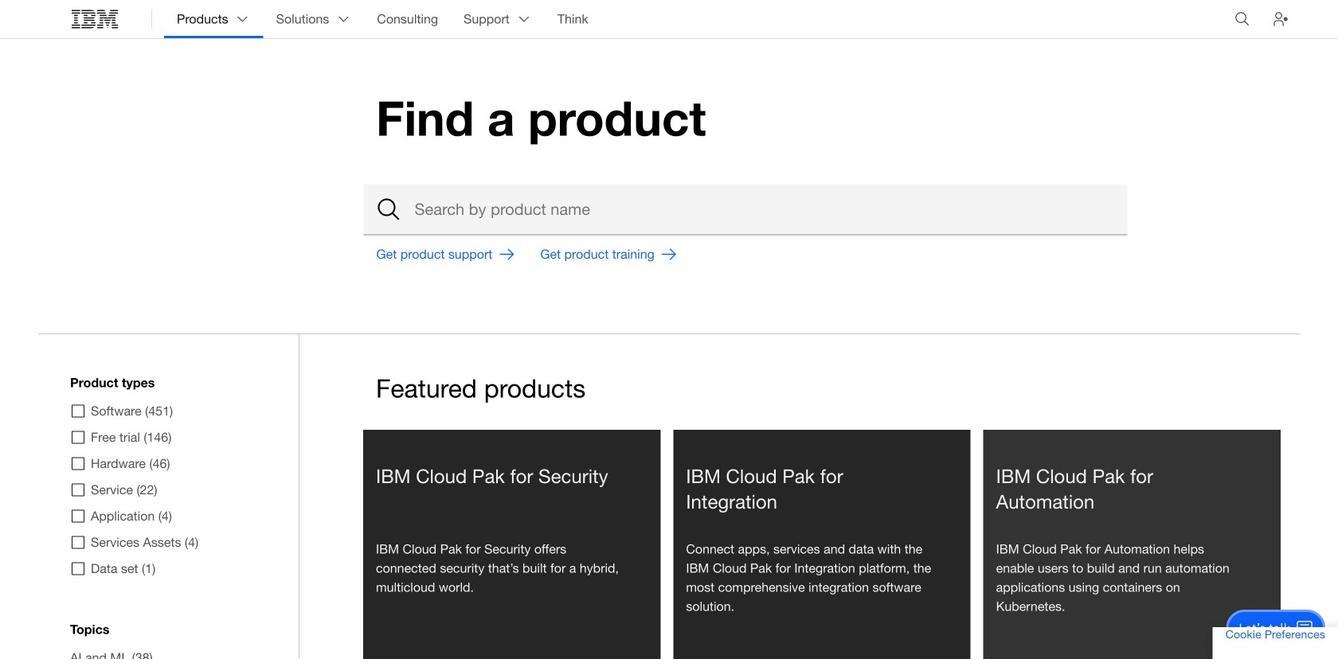 Task type: describe. For each thing, give the bounding box(es) containing it.
search element
[[364, 185, 1128, 236]]

Search text field
[[364, 185, 1128, 236]]

let's talk element
[[1239, 620, 1291, 637]]



Task type: vqa. For each thing, say whether or not it's contained in the screenshot.
Search Text Box
yes



